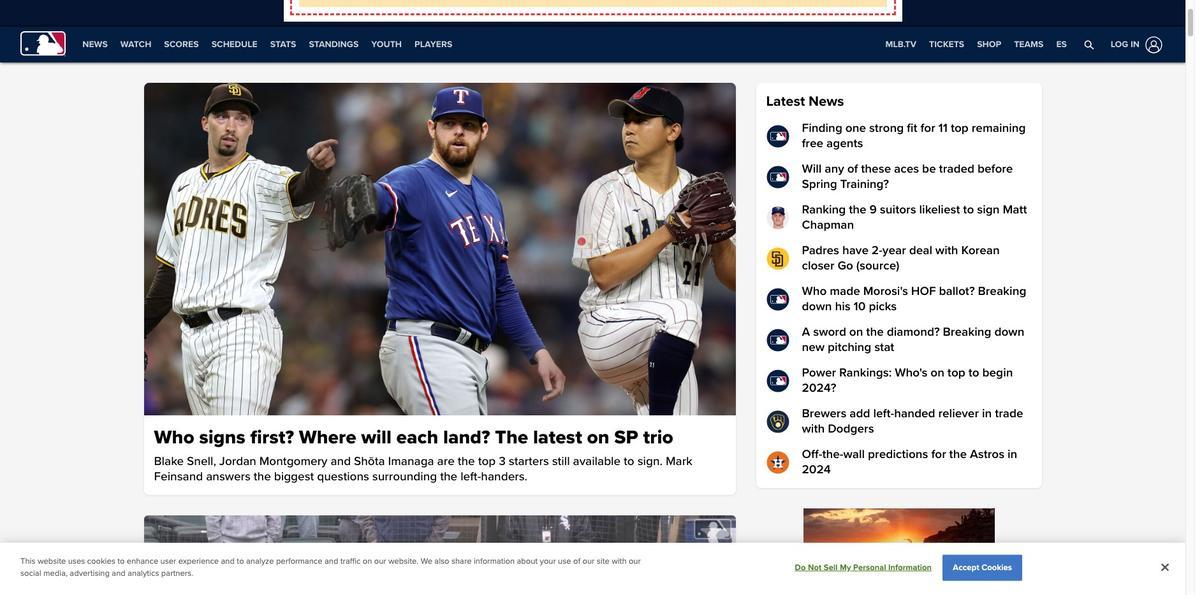 Task type: vqa. For each thing, say whether or not it's contained in the screenshot.
use
yes



Task type: describe. For each thing, give the bounding box(es) containing it.
brewers add left-handed reliever in trade with dodgers
[[802, 407, 1024, 437]]

breaking for ballot?
[[978, 285, 1027, 299]]

any
[[825, 162, 845, 177]]

and right experience
[[221, 557, 235, 567]]

the down jordan
[[254, 470, 271, 485]]

sword
[[814, 325, 847, 340]]

the inside off-the-wall predictions for the astros in 2024
[[950, 448, 967, 463]]

your
[[540, 557, 556, 567]]

and left traffic
[[325, 557, 338, 567]]

year
[[883, 244, 906, 258]]

with inside brewers add left-handed reliever in trade with dodgers
[[802, 422, 825, 437]]

still
[[552, 455, 570, 470]]

news inside secondary navigation element
[[82, 39, 108, 50]]

scores link
[[158, 27, 205, 63]]

on inside a sword on the diamond? breaking down new pitching stat
[[850, 325, 863, 340]]

my
[[840, 563, 851, 573]]

padres have 2-year deal with korean closer go (source)
[[802, 244, 1000, 274]]

the right are
[[458, 455, 475, 470]]

with inside padres have 2-year deal with korean closer go (source)
[[936, 244, 959, 258]]

0 vertical spatial advertisement region
[[284, 0, 902, 22]]

wall
[[844, 448, 865, 463]]

land?
[[443, 426, 490, 450]]

analytics
[[128, 569, 159, 580]]

power rankings: who's on top to begin 2024? link
[[767, 366, 1032, 397]]

the-
[[823, 448, 844, 463]]

spring
[[802, 177, 837, 192]]

the down are
[[440, 470, 458, 485]]

user
[[160, 557, 176, 567]]

accept cookies
[[953, 563, 1013, 573]]

finding one strong fit for 11 top remaining free agents link
[[767, 121, 1032, 152]]

1 our from the left
[[374, 557, 386, 567]]

shōta
[[354, 455, 385, 470]]

schedule link
[[205, 27, 264, 63]]

cookies
[[87, 557, 115, 567]]

of inside will any of these aces be traded before spring training?
[[848, 162, 858, 177]]

off-the-wall predictions for the astros in 2024
[[802, 448, 1018, 478]]

signs
[[199, 426, 245, 450]]

stat
[[875, 341, 895, 355]]

new
[[802, 341, 825, 355]]

are
[[437, 455, 455, 470]]

on inside power rankings: who's on top to begin 2024?
[[931, 366, 945, 381]]

aces
[[894, 162, 919, 177]]

who for signs
[[154, 426, 194, 450]]

morosi's
[[864, 285, 908, 299]]

website.
[[389, 557, 419, 567]]

mlb media player group
[[144, 516, 736, 596]]

questions
[[317, 470, 369, 485]]

the
[[495, 426, 528, 450]]

likeliest
[[920, 203, 960, 218]]

2 our from the left
[[583, 557, 595, 567]]

a sword on the diamond? breaking down new pitching stat
[[802, 325, 1025, 355]]

analyze
[[246, 557, 274, 567]]

in inside off-the-wall predictions for the astros in 2024
[[1008, 448, 1018, 463]]

rankings:
[[840, 366, 892, 381]]

ballot?
[[939, 285, 975, 299]]

in inside log in popup button
[[1131, 39, 1140, 50]]

privacy alert dialog
[[0, 544, 1186, 596]]

mlb.tv link
[[879, 27, 923, 63]]

mlb image for power
[[767, 370, 789, 393]]

watch link
[[114, 27, 158, 63]]

and down cookies
[[112, 569, 126, 580]]

available
[[573, 455, 621, 470]]

tickets link
[[923, 27, 971, 63]]

to right cookies
[[118, 557, 125, 567]]

stats
[[270, 39, 296, 50]]

do
[[795, 563, 806, 573]]

top inside power rankings: who's on top to begin 2024?
[[948, 366, 966, 381]]

fit
[[907, 121, 918, 136]]

montgomery
[[259, 455, 328, 470]]

chapman
[[802, 218, 854, 233]]

each
[[397, 426, 439, 450]]

news link
[[76, 27, 114, 63]]

where
[[299, 426, 356, 450]]

scores
[[164, 39, 199, 50]]

first?
[[250, 426, 294, 450]]

1 horizontal spatial news
[[809, 93, 844, 110]]

players
[[415, 39, 452, 50]]

power rankings: who's on top to begin 2024?
[[802, 366, 1013, 396]]

m. chapman image
[[767, 207, 789, 230]]

have
[[843, 244, 869, 258]]

sp
[[615, 426, 638, 450]]

suitors
[[880, 203, 917, 218]]

mlb.tv
[[886, 39, 917, 50]]

teams link
[[1008, 27, 1050, 63]]

youth
[[371, 39, 402, 50]]

shop link
[[971, 27, 1008, 63]]

will
[[361, 426, 392, 450]]

to inside power rankings: who's on top to begin 2024?
[[969, 366, 980, 381]]

partners.
[[161, 569, 193, 580]]

stats link
[[264, 27, 303, 63]]

1 vertical spatial advertisement region
[[804, 509, 995, 596]]

es link
[[1050, 27, 1074, 63]]

9
[[870, 203, 877, 218]]

mlb image
[[767, 288, 789, 311]]

blake
[[154, 455, 184, 470]]

latest
[[533, 426, 582, 450]]

brewers
[[802, 407, 847, 422]]

on inside the this website uses cookies to enhance user experience and to analyze performance and traffic on our website. we also share information about your use of our site with our social media, advertising and analytics partners.
[[363, 557, 372, 567]]

accept cookies button
[[943, 555, 1023, 582]]

down for a sword on the diamond? breaking down new pitching stat
[[995, 325, 1025, 340]]

to inside ranking the 9 suitors likeliest to sign matt chapman
[[964, 203, 974, 218]]

predictions
[[868, 448, 929, 463]]

secondary navigation element
[[76, 27, 459, 63]]

shop
[[977, 39, 1002, 50]]

(source)
[[857, 259, 900, 274]]

sign
[[977, 203, 1000, 218]]

jordan
[[219, 455, 256, 470]]

surrounding
[[372, 470, 437, 485]]

brewers image
[[767, 411, 789, 434]]

free
[[802, 137, 824, 151]]

picks
[[869, 300, 897, 315]]

off-
[[802, 448, 823, 463]]

dodgers
[[828, 422, 874, 437]]



Task type: locate. For each thing, give the bounding box(es) containing it.
log in
[[1111, 39, 1140, 50]]

2 mlb image from the top
[[767, 166, 789, 189]]

sell
[[824, 563, 838, 573]]

who for made
[[802, 285, 827, 299]]

0 vertical spatial top
[[951, 121, 969, 136]]

the left 9
[[849, 203, 867, 218]]

0 horizontal spatial news
[[82, 39, 108, 50]]

2 horizontal spatial with
[[936, 244, 959, 258]]

mlb image for finding
[[767, 125, 789, 148]]

news
[[82, 39, 108, 50], [809, 93, 844, 110]]

korean
[[962, 244, 1000, 258]]

on right traffic
[[363, 557, 372, 567]]

to left "sign"
[[964, 203, 974, 218]]

0 horizontal spatial our
[[374, 557, 386, 567]]

with right deal
[[936, 244, 959, 258]]

top right the 11
[[951, 121, 969, 136]]

down inside a sword on the diamond? breaking down new pitching stat
[[995, 325, 1025, 340]]

be
[[923, 162, 936, 177]]

down inside the who made morosi's hof ballot? breaking down his 10 picks
[[802, 300, 832, 315]]

1 vertical spatial top
[[948, 366, 966, 381]]

0 vertical spatial down
[[802, 300, 832, 315]]

news up finding
[[809, 93, 844, 110]]

down up begin
[[995, 325, 1025, 340]]

2024
[[802, 463, 831, 478]]

and inside who signs first? where will each land? the latest on sp trio blake snell, jordan montgomery and shōta imanaga are the top 3 starters still available to sign. mark feinsand answers the biggest questions surrounding the left-handers.
[[331, 455, 351, 470]]

mlb image inside finding one strong fit for 11 top remaining free agents 'link'
[[767, 125, 789, 148]]

go
[[838, 259, 854, 274]]

our left website.
[[374, 557, 386, 567]]

the inside ranking the 9 suitors likeliest to sign matt chapman
[[849, 203, 867, 218]]

0 vertical spatial for
[[921, 121, 936, 136]]

1 horizontal spatial who
[[802, 285, 827, 299]]

0 vertical spatial news
[[82, 39, 108, 50]]

top inside who signs first? where will each land? the latest on sp trio blake snell, jordan montgomery and shōta imanaga are the top 3 starters still available to sign. mark feinsand answers the biggest questions surrounding the left-handers.
[[478, 455, 496, 470]]

who inside the who made morosi's hof ballot? breaking down his 10 picks
[[802, 285, 827, 299]]

advertising
[[70, 569, 110, 580]]

to left analyze
[[237, 557, 244, 567]]

breaking down ballot?
[[943, 325, 992, 340]]

the inside a sword on the diamond? breaking down new pitching stat
[[867, 325, 884, 340]]

who made morosi's hof ballot? breaking down his 10 picks
[[802, 285, 1027, 315]]

0 vertical spatial in
[[1131, 39, 1140, 50]]

to left begin
[[969, 366, 980, 381]]

brewers add left-handed reliever in trade with dodgers link
[[767, 407, 1032, 438]]

players link
[[408, 27, 459, 63]]

training?
[[841, 177, 889, 192]]

do not sell my personal information button
[[795, 556, 932, 581]]

top navigation element
[[0, 27, 1186, 63]]

for for the
[[932, 448, 947, 463]]

breaking for diamond?
[[943, 325, 992, 340]]

0 horizontal spatial of
[[574, 557, 581, 567]]

for right "predictions"
[[932, 448, 947, 463]]

his
[[835, 300, 851, 315]]

on up pitching
[[850, 325, 863, 340]]

padres have 2-year deal with korean closer go (source) link
[[767, 244, 1032, 274]]

2 vertical spatial in
[[1008, 448, 1018, 463]]

accept
[[953, 563, 980, 573]]

tertiary navigation element
[[879, 27, 1074, 63]]

to
[[964, 203, 974, 218], [969, 366, 980, 381], [624, 455, 635, 470], [118, 557, 125, 567], [237, 557, 244, 567]]

1 mlb image from the top
[[767, 125, 789, 148]]

in inside brewers add left-handed reliever in trade with dodgers
[[982, 407, 992, 422]]

hof
[[912, 285, 936, 299]]

3 our from the left
[[629, 557, 641, 567]]

1 vertical spatial with
[[802, 422, 825, 437]]

power
[[802, 366, 836, 381]]

not
[[808, 563, 822, 573]]

breaking
[[978, 285, 1027, 299], [943, 325, 992, 340]]

for inside finding one strong fit for 11 top remaining free agents
[[921, 121, 936, 136]]

schedule
[[212, 39, 258, 50]]

left- inside brewers add left-handed reliever in trade with dodgers
[[874, 407, 895, 422]]

diamond?
[[887, 325, 940, 340]]

of right the any
[[848, 162, 858, 177]]

off-the-wall predictions for the astros in 2024 link
[[767, 448, 1032, 478]]

1 horizontal spatial our
[[583, 557, 595, 567]]

website
[[38, 557, 66, 567]]

down left his
[[802, 300, 832, 315]]

left- inside who signs first? where will each land? the latest on sp trio blake snell, jordan montgomery and shōta imanaga are the top 3 starters still available to sign. mark feinsand answers the biggest questions surrounding the left-handers.
[[461, 470, 481, 485]]

1 vertical spatial down
[[995, 325, 1025, 340]]

enhance
[[127, 557, 158, 567]]

1 horizontal spatial with
[[802, 422, 825, 437]]

0 vertical spatial of
[[848, 162, 858, 177]]

our right site
[[629, 557, 641, 567]]

who made morosi's hof ballot? breaking down his 10 picks link
[[767, 285, 1032, 315]]

0 vertical spatial who
[[802, 285, 827, 299]]

1 vertical spatial of
[[574, 557, 581, 567]]

mlb image inside a sword on the diamond? breaking down new pitching stat link
[[767, 329, 789, 352]]

deal
[[909, 244, 933, 258]]

traded
[[939, 162, 975, 177]]

who down closer
[[802, 285, 827, 299]]

with down "brewers"
[[802, 422, 825, 437]]

will any of these aces be traded before spring training?
[[802, 162, 1013, 192]]

who inside who signs first? where will each land? the latest on sp trio blake snell, jordan montgomery and shōta imanaga are the top 3 starters still available to sign. mark feinsand answers the biggest questions surrounding the left-handers.
[[154, 426, 194, 450]]

0 vertical spatial left-
[[874, 407, 895, 422]]

standings link
[[303, 27, 365, 63]]

site
[[597, 557, 610, 567]]

one
[[846, 121, 866, 136]]

log
[[1111, 39, 1129, 50]]

who signs first? where will each land? the latest on sp trio image
[[144, 83, 736, 416]]

0 horizontal spatial in
[[982, 407, 992, 422]]

0 vertical spatial breaking
[[978, 285, 1027, 299]]

latest
[[767, 93, 805, 110]]

of right use
[[574, 557, 581, 567]]

trade
[[995, 407, 1024, 422]]

will any of these aces be traded before spring training? link
[[767, 162, 1032, 193]]

down for who made morosi's hof ballot? breaking down his 10 picks
[[802, 300, 832, 315]]

3
[[499, 455, 506, 470]]

breaking right ballot?
[[978, 285, 1027, 299]]

our left site
[[583, 557, 595, 567]]

strong
[[869, 121, 904, 136]]

on right who's
[[931, 366, 945, 381]]

ranking the 9 suitors likeliest to sign matt chapman link
[[767, 203, 1032, 233]]

news left the watch
[[82, 39, 108, 50]]

2 vertical spatial top
[[478, 455, 496, 470]]

mlb image for will
[[767, 166, 789, 189]]

to inside who signs first? where will each land? the latest on sp trio blake snell, jordan montgomery and shōta imanaga are the top 3 starters still available to sign. mark feinsand answers the biggest questions surrounding the left-handers.
[[624, 455, 635, 470]]

1 horizontal spatial left-
[[874, 407, 895, 422]]

1 vertical spatial left-
[[461, 470, 481, 485]]

and
[[331, 455, 351, 470], [221, 557, 235, 567], [325, 557, 338, 567], [112, 569, 126, 580]]

log in button
[[1103, 33, 1166, 56]]

who up blake
[[154, 426, 194, 450]]

1 vertical spatial breaking
[[943, 325, 992, 340]]

2 horizontal spatial in
[[1131, 39, 1140, 50]]

astros
[[970, 448, 1005, 463]]

for for 11
[[921, 121, 936, 136]]

mlb image for a
[[767, 329, 789, 352]]

information
[[474, 557, 515, 567]]

padres
[[802, 244, 840, 258]]

in left trade
[[982, 407, 992, 422]]

a sword on the diamond? breaking down new pitching stat link
[[767, 325, 1032, 356]]

handed
[[895, 407, 936, 422]]

latest news
[[767, 93, 844, 110]]

snell,
[[187, 455, 216, 470]]

0 vertical spatial with
[[936, 244, 959, 258]]

watch
[[120, 39, 151, 50]]

breaking inside the who made morosi's hof ballot? breaking down his 10 picks
[[978, 285, 1027, 299]]

answers
[[206, 470, 251, 485]]

left- down the land?
[[461, 470, 481, 485]]

mlb image inside power rankings: who's on top to begin 2024? link
[[767, 370, 789, 393]]

ranking the 9 suitors likeliest to sign matt chapman
[[802, 203, 1027, 233]]

2 horizontal spatial our
[[629, 557, 641, 567]]

mark
[[666, 455, 693, 470]]

mlb image
[[767, 125, 789, 148], [767, 166, 789, 189], [767, 329, 789, 352], [767, 370, 789, 393]]

with right site
[[612, 557, 627, 567]]

mlb image inside will any of these aces be traded before spring training? link
[[767, 166, 789, 189]]

mlb image left 'will'
[[767, 166, 789, 189]]

we
[[421, 557, 433, 567]]

to left sign.
[[624, 455, 635, 470]]

1 vertical spatial who
[[154, 426, 194, 450]]

ranking
[[802, 203, 846, 218]]

top inside finding one strong fit for 11 top remaining free agents
[[951, 121, 969, 136]]

0 horizontal spatial down
[[802, 300, 832, 315]]

astros image
[[767, 452, 789, 475]]

0 horizontal spatial who
[[154, 426, 194, 450]]

matt
[[1003, 203, 1027, 218]]

1 vertical spatial news
[[809, 93, 844, 110]]

search image
[[1084, 40, 1095, 50]]

on up the available on the bottom of the page
[[587, 426, 610, 450]]

youth link
[[365, 27, 408, 63]]

1 vertical spatial in
[[982, 407, 992, 422]]

on inside who signs first? where will each land? the latest on sp trio blake snell, jordan montgomery and shōta imanaga are the top 3 starters still available to sign. mark feinsand answers the biggest questions surrounding the left-handers.
[[587, 426, 610, 450]]

top up reliever
[[948, 366, 966, 381]]

major league baseball image
[[20, 31, 66, 56]]

social
[[20, 569, 41, 580]]

trio
[[643, 426, 674, 450]]

who's
[[895, 366, 928, 381]]

reliever
[[939, 407, 979, 422]]

top left 3
[[478, 455, 496, 470]]

10
[[854, 300, 866, 315]]

and up 'questions'
[[331, 455, 351, 470]]

mlb image down latest
[[767, 125, 789, 148]]

4 mlb image from the top
[[767, 370, 789, 393]]

advertisement region
[[284, 0, 902, 22], [804, 509, 995, 596]]

of inside the this website uses cookies to enhance user experience and to analyze performance and traffic on our website. we also share information about your use of our site with our social media, advertising and analytics partners.
[[574, 557, 581, 567]]

for left the 11
[[921, 121, 936, 136]]

who
[[802, 285, 827, 299], [154, 426, 194, 450]]

in right the astros
[[1008, 448, 1018, 463]]

1 horizontal spatial down
[[995, 325, 1025, 340]]

for inside off-the-wall predictions for the astros in 2024
[[932, 448, 947, 463]]

in right log
[[1131, 39, 1140, 50]]

cookies
[[982, 563, 1013, 573]]

1 vertical spatial for
[[932, 448, 947, 463]]

0 horizontal spatial left-
[[461, 470, 481, 485]]

1 horizontal spatial in
[[1008, 448, 1018, 463]]

the left the astros
[[950, 448, 967, 463]]

with inside the this website uses cookies to enhance user experience and to analyze performance and traffic on our website. we also share information about your use of our site with our social media, advertising and analytics partners.
[[612, 557, 627, 567]]

about
[[517, 557, 538, 567]]

mlb image left a
[[767, 329, 789, 352]]

before
[[978, 162, 1013, 177]]

standings
[[309, 39, 359, 50]]

0 horizontal spatial with
[[612, 557, 627, 567]]

es
[[1057, 39, 1067, 50]]

down
[[802, 300, 832, 315], [995, 325, 1025, 340]]

information
[[889, 563, 932, 573]]

left- right the add
[[874, 407, 895, 422]]

the up stat
[[867, 325, 884, 340]]

2 vertical spatial with
[[612, 557, 627, 567]]

3 mlb image from the top
[[767, 329, 789, 352]]

breaking inside a sword on the diamond? breaking down new pitching stat
[[943, 325, 992, 340]]

padres image
[[767, 248, 789, 270]]

mlb image up brewers image
[[767, 370, 789, 393]]

also
[[435, 557, 449, 567]]

1 horizontal spatial of
[[848, 162, 858, 177]]



